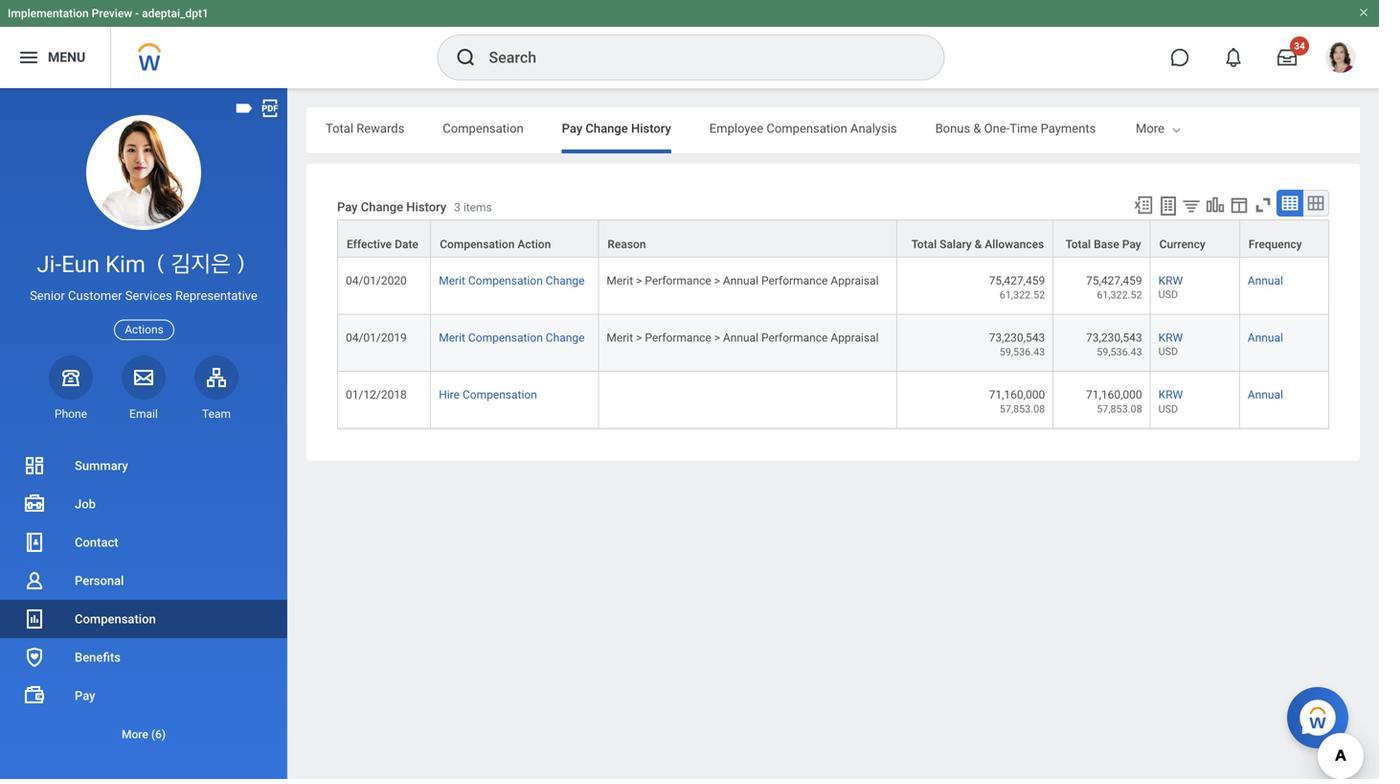 Task type: locate. For each thing, give the bounding box(es) containing it.
2 horizontal spatial total
[[1066, 238, 1092, 251]]

1 horizontal spatial 57,853.08
[[1097, 403, 1143, 415]]

adeptai_dpt1
[[142, 7, 209, 20]]

export to excel image
[[1134, 195, 1155, 216]]

phone image
[[57, 366, 84, 389]]

email button
[[122, 355, 166, 422]]

more inside dropdown button
[[122, 728, 148, 741]]

total left salary in the top right of the page
[[912, 238, 937, 251]]

0 vertical spatial more
[[1136, 121, 1165, 136]]

1 vertical spatial history
[[407, 200, 447, 214]]

1 horizontal spatial 75,427,459
[[1087, 274, 1143, 288]]

team link
[[195, 355, 239, 422]]

implementation
[[8, 7, 89, 20]]

0 horizontal spatial total
[[326, 121, 354, 136]]

0 vertical spatial krw
[[1159, 274, 1184, 288]]

73,230,543 59,536.43
[[989, 331, 1046, 358], [1087, 331, 1143, 358]]

tab list
[[307, 107, 1361, 153]]

bonus
[[936, 121, 971, 136]]

senior
[[30, 289, 65, 303]]

pay for pay change history 3 items
[[337, 200, 358, 214]]

hire compensation link
[[439, 388, 537, 402]]

2 71,160,000 57,853.08 from the left
[[1087, 388, 1143, 415]]

list
[[0, 447, 287, 753]]

compensation
[[443, 121, 524, 136], [767, 121, 848, 136], [440, 238, 515, 251], [468, 274, 543, 288], [468, 331, 543, 345], [463, 388, 537, 402], [75, 612, 156, 626]]

2 appraisal from the top
[[831, 331, 879, 345]]

krw link
[[1159, 270, 1184, 288], [1159, 327, 1184, 345], [1159, 384, 1184, 402]]

1 73,230,543 59,536.43 from the left
[[989, 331, 1046, 358]]

3 row from the top
[[337, 315, 1330, 372]]

3 usd from the top
[[1159, 403, 1179, 415]]

1 vertical spatial usd
[[1159, 346, 1179, 358]]

employee
[[710, 121, 764, 136]]

row
[[337, 220, 1330, 258], [337, 258, 1330, 315], [337, 315, 1330, 372], [337, 372, 1330, 429]]

0 vertical spatial krw link
[[1159, 270, 1184, 288]]

merit > performance > annual performance appraisal
[[607, 274, 879, 288], [607, 331, 879, 345]]

0 vertical spatial merit compensation change
[[439, 274, 585, 288]]

contact image
[[23, 531, 46, 554]]

73,230,543
[[989, 331, 1046, 345], [1087, 331, 1143, 345]]

>
[[636, 274, 642, 288], [715, 274, 721, 288], [636, 331, 642, 345], [715, 331, 721, 345]]

0 horizontal spatial 71,160,000 57,853.08
[[989, 388, 1046, 415]]

export to worksheets image
[[1158, 195, 1181, 218]]

kim
[[105, 251, 146, 278]]

1 merit compensation change from the top
[[439, 274, 585, 288]]

34 button
[[1267, 36, 1310, 79]]

total left rewards
[[326, 121, 354, 136]]

more
[[1136, 121, 1165, 136], [122, 728, 148, 741]]

1 vertical spatial annual link
[[1248, 331, 1284, 345]]

compensation link
[[0, 600, 287, 638]]

merit
[[439, 274, 466, 288], [607, 274, 634, 288], [439, 331, 466, 345], [607, 331, 634, 345]]

actions
[[125, 323, 164, 336]]

0 horizontal spatial 75,427,459 61,322.52
[[989, 274, 1046, 301]]

2 vertical spatial usd
[[1159, 403, 1179, 415]]

0 horizontal spatial 59,536.43
[[1000, 346, 1046, 358]]

3 krw from the top
[[1159, 388, 1184, 402]]

view team image
[[205, 366, 228, 389]]

0 horizontal spatial history
[[407, 200, 447, 214]]

0 vertical spatial annual link
[[1248, 274, 1284, 288]]

history for pay change history
[[631, 121, 671, 136]]

plan
[[1274, 121, 1299, 136]]

allowances
[[985, 238, 1045, 251]]

annual link for 75,427,459
[[1248, 274, 1284, 288]]

row containing 01/12/2018
[[337, 372, 1330, 429]]

history inside tab list
[[631, 121, 671, 136]]

pay
[[562, 121, 583, 136], [337, 200, 358, 214], [1123, 238, 1142, 251], [75, 688, 95, 703]]

justify image
[[17, 46, 40, 69]]

2 usd from the top
[[1159, 346, 1179, 358]]

01/12/2018
[[346, 388, 407, 402]]

0 horizontal spatial 73,230,543 59,536.43
[[989, 331, 1046, 358]]

1 horizontal spatial 73,230,543
[[1087, 331, 1143, 345]]

& right salary in the top right of the page
[[975, 238, 982, 251]]

customer
[[68, 289, 122, 303]]

tag image
[[234, 98, 255, 119]]

job image
[[23, 493, 46, 516]]

73,230,543 down allowances on the right top of the page
[[989, 331, 1046, 345]]

notifications large image
[[1225, 48, 1244, 67]]

more left (6)
[[122, 728, 148, 741]]

appraisal
[[831, 274, 879, 288], [831, 331, 879, 345]]

2 merit > performance > annual performance appraisal from the top
[[607, 331, 879, 345]]

0 vertical spatial appraisal
[[831, 274, 879, 288]]

57,853.08
[[1000, 403, 1046, 415], [1097, 403, 1143, 415]]

row containing effective date
[[337, 220, 1330, 258]]

merit compensation change up hire compensation
[[439, 331, 585, 345]]

(6)
[[151, 728, 166, 741]]

email ji-eun kim （김지은） element
[[122, 406, 166, 422]]

contact
[[75, 535, 118, 550]]

0 vertical spatial &
[[974, 121, 982, 136]]

1 horizontal spatial 59,536.43
[[1097, 346, 1143, 358]]

annual for 71,160,000
[[1248, 388, 1284, 402]]

history down search workday search box
[[631, 121, 671, 136]]

table image
[[1281, 194, 1300, 213]]

mail image
[[132, 366, 155, 389]]

1 horizontal spatial 73,230,543 59,536.43
[[1087, 331, 1143, 358]]

merit > performance > annual performance appraisal for 73,230,543
[[607, 331, 879, 345]]

compensation down personal
[[75, 612, 156, 626]]

phone
[[55, 407, 87, 421]]

total inside 'popup button'
[[1066, 238, 1092, 251]]

total inside "popup button"
[[912, 238, 937, 251]]

61,322.52
[[1000, 289, 1046, 301], [1097, 289, 1143, 301]]

view worker - expand/collapse chart image
[[1205, 195, 1227, 216]]

4 row from the top
[[337, 372, 1330, 429]]

total left the base
[[1066, 238, 1092, 251]]

&
[[974, 121, 982, 136], [975, 238, 982, 251]]

merit compensation change link for 04/01/2019
[[439, 331, 585, 345]]

0 horizontal spatial more
[[122, 728, 148, 741]]

2 vertical spatial krw
[[1159, 388, 1184, 402]]

2 krw from the top
[[1159, 331, 1184, 345]]

2 vertical spatial annual link
[[1248, 388, 1284, 402]]

merit compensation change for 04/01/2020
[[439, 274, 585, 288]]

0 horizontal spatial 61,322.52
[[1000, 289, 1046, 301]]

services
[[125, 289, 172, 303]]

1 krw from the top
[[1159, 274, 1184, 288]]

pay for pay
[[75, 688, 95, 703]]

3 krw link from the top
[[1159, 384, 1184, 402]]

0 vertical spatial history
[[631, 121, 671, 136]]

reimbursable
[[1135, 121, 1211, 136]]

compensation right hire on the left of the page
[[463, 388, 537, 402]]

1 horizontal spatial 61,322.52
[[1097, 289, 1143, 301]]

merit > performance > annual performance appraisal for 75,427,459
[[607, 274, 879, 288]]

1 appraisal from the top
[[831, 274, 879, 288]]

1 71,160,000 from the left
[[989, 388, 1046, 402]]

reimbursable allowance plan activity
[[1135, 121, 1343, 136]]

1 horizontal spatial 71,160,000 57,853.08
[[1087, 388, 1143, 415]]

merit compensation change for 04/01/2019
[[439, 331, 585, 345]]

3
[[454, 201, 461, 214]]

compensation down items
[[440, 238, 515, 251]]

1 krw link from the top
[[1159, 270, 1184, 288]]

pay link
[[0, 676, 287, 715]]

merit compensation change link up hire compensation
[[439, 331, 585, 345]]

personal image
[[23, 569, 46, 592]]

1 75,427,459 from the left
[[989, 274, 1046, 288]]

krw for 75,427,459
[[1159, 274, 1184, 288]]

reason
[[608, 238, 646, 251]]

2 merit compensation change link from the top
[[439, 331, 585, 345]]

1 merit compensation change link from the top
[[439, 274, 585, 288]]

more (6)
[[122, 728, 166, 741]]

1 horizontal spatial 71,160,000
[[1087, 388, 1143, 402]]

merit compensation change down compensation action
[[439, 274, 585, 288]]

1 horizontal spatial more
[[1136, 121, 1165, 136]]

close environment banner image
[[1359, 7, 1370, 18]]

34
[[1295, 40, 1306, 52]]

salary
[[940, 238, 972, 251]]

total
[[326, 121, 354, 136], [912, 238, 937, 251], [1066, 238, 1092, 251]]

more for more (6)
[[122, 728, 148, 741]]

total base pay button
[[1054, 220, 1150, 257]]

59,536.43
[[1000, 346, 1046, 358], [1097, 346, 1143, 358]]

total base pay
[[1066, 238, 1142, 251]]

1 vertical spatial merit > performance > annual performance appraisal
[[607, 331, 879, 345]]

total salary & allowances button
[[898, 220, 1053, 257]]

1 horizontal spatial history
[[631, 121, 671, 136]]

0 horizontal spatial 75,427,459
[[989, 274, 1046, 288]]

3 annual link from the top
[[1248, 388, 1284, 402]]

2 73,230,543 59,536.43 from the left
[[1087, 331, 1143, 358]]

cell
[[599, 372, 898, 429]]

select to filter grid data image
[[1181, 195, 1203, 216]]

history
[[631, 121, 671, 136], [407, 200, 447, 214]]

implementation preview -   adeptai_dpt1
[[8, 7, 209, 20]]

1 vertical spatial krw link
[[1159, 327, 1184, 345]]

1 usd from the top
[[1159, 289, 1179, 301]]

-
[[135, 7, 139, 20]]

toolbar
[[1125, 190, 1330, 220]]

base
[[1094, 238, 1120, 251]]

1 horizontal spatial total
[[912, 238, 937, 251]]

（김지은）
[[151, 251, 251, 278]]

more up export to excel "image"
[[1136, 121, 1165, 136]]

71,160,000 57,853.08
[[989, 388, 1046, 415], [1087, 388, 1143, 415]]

75,427,459 down the base
[[1087, 274, 1143, 288]]

61,322.52 down the base
[[1097, 289, 1143, 301]]

1 vertical spatial krw
[[1159, 331, 1184, 345]]

04/01/2019
[[346, 331, 407, 345]]

0 horizontal spatial 71,160,000
[[989, 388, 1046, 402]]

annual
[[723, 274, 759, 288], [1248, 274, 1284, 288], [723, 331, 759, 345], [1248, 331, 1284, 345], [1248, 388, 1284, 402]]

merit compensation change link down compensation action
[[439, 274, 585, 288]]

0 vertical spatial merit compensation change link
[[439, 274, 585, 288]]

2 vertical spatial krw link
[[1159, 384, 1184, 402]]

compensation left analysis
[[767, 121, 848, 136]]

list containing summary
[[0, 447, 287, 753]]

pay inside tab list
[[562, 121, 583, 136]]

0 horizontal spatial 73,230,543
[[989, 331, 1046, 345]]

2 krw link from the top
[[1159, 327, 1184, 345]]

73,230,543 down the base
[[1087, 331, 1143, 345]]

summary
[[75, 459, 128, 473]]

krw
[[1159, 274, 1184, 288], [1159, 331, 1184, 345], [1159, 388, 1184, 402]]

2 merit compensation change from the top
[[439, 331, 585, 345]]

click to view/edit grid preferences image
[[1229, 195, 1250, 216]]

1 vertical spatial appraisal
[[831, 331, 879, 345]]

reason button
[[599, 220, 897, 257]]

merit compensation change link for 04/01/2020
[[439, 274, 585, 288]]

75,427,459
[[989, 274, 1046, 288], [1087, 274, 1143, 288]]

& left one-
[[974, 121, 982, 136]]

75,427,459 down allowances on the right top of the page
[[989, 274, 1046, 288]]

job link
[[0, 485, 287, 523]]

usd for 73,230,543
[[1159, 346, 1179, 358]]

1 vertical spatial merit compensation change
[[439, 331, 585, 345]]

total salary & allowances
[[912, 238, 1045, 251]]

1 vertical spatial more
[[122, 728, 148, 741]]

1 vertical spatial &
[[975, 238, 982, 251]]

2 annual link from the top
[[1248, 331, 1284, 345]]

1 merit > performance > annual performance appraisal from the top
[[607, 274, 879, 288]]

1 57,853.08 from the left
[[1000, 403, 1046, 415]]

0 vertical spatial merit > performance > annual performance appraisal
[[607, 274, 879, 288]]

1 horizontal spatial 75,427,459 61,322.52
[[1087, 274, 1143, 301]]

change
[[586, 121, 628, 136], [361, 200, 403, 214], [546, 274, 585, 288], [546, 331, 585, 345]]

more (6) button
[[0, 715, 287, 753]]

summary image
[[23, 454, 46, 477]]

75,427,459 61,322.52 down the base
[[1087, 274, 1143, 301]]

0 vertical spatial usd
[[1159, 289, 1179, 301]]

allowance
[[1214, 121, 1271, 136]]

71,160,000
[[989, 388, 1046, 402], [1087, 388, 1143, 402]]

effective date button
[[338, 220, 430, 257]]

contact link
[[0, 523, 287, 562]]

1 59,536.43 from the left
[[1000, 346, 1046, 358]]

75,427,459 61,322.52 down allowances on the right top of the page
[[989, 274, 1046, 301]]

2 73,230,543 from the left
[[1087, 331, 1143, 345]]

personal
[[75, 573, 124, 588]]

0 horizontal spatial 57,853.08
[[1000, 403, 1046, 415]]

history left "3"
[[407, 200, 447, 214]]

total inside tab list
[[326, 121, 354, 136]]

phone ji-eun kim （김지은） element
[[49, 406, 93, 422]]

1 61,322.52 from the left
[[1000, 289, 1046, 301]]

1 row from the top
[[337, 220, 1330, 258]]

2 row from the top
[[337, 258, 1330, 315]]

pay inside list
[[75, 688, 95, 703]]

annual link
[[1248, 274, 1284, 288], [1248, 331, 1284, 345], [1248, 388, 1284, 402]]

Search Workday  search field
[[489, 36, 905, 79]]

& inside "popup button"
[[975, 238, 982, 251]]

row containing 04/01/2020
[[337, 258, 1330, 315]]

1 vertical spatial merit compensation change link
[[439, 331, 585, 345]]

61,322.52 down allowances on the right top of the page
[[1000, 289, 1046, 301]]

appraisal for 75,427,459
[[831, 274, 879, 288]]

expand table image
[[1307, 194, 1326, 213]]

1 annual link from the top
[[1248, 274, 1284, 288]]



Task type: vqa. For each thing, say whether or not it's contained in the screenshot.
'&' inside the tab list
yes



Task type: describe. For each thing, give the bounding box(es) containing it.
preview
[[92, 7, 132, 20]]

1 75,427,459 61,322.52 from the left
[[989, 274, 1046, 301]]

hire compensation
[[439, 388, 537, 402]]

navigation pane region
[[0, 88, 287, 779]]

compensation down compensation action
[[468, 274, 543, 288]]

annual for 73,230,543
[[1248, 331, 1284, 345]]

benefits
[[75, 650, 121, 665]]

menu banner
[[0, 0, 1380, 88]]

& inside tab list
[[974, 121, 982, 136]]

2 71,160,000 from the left
[[1087, 388, 1143, 402]]

profile logan mcneil image
[[1326, 42, 1357, 77]]

krw link for 73,230,543
[[1159, 327, 1184, 345]]

history for pay change history 3 items
[[407, 200, 447, 214]]

krw link for 75,427,459
[[1159, 270, 1184, 288]]

ji-eun kim （김지은）
[[37, 251, 251, 278]]

analysis
[[851, 121, 897, 136]]

fullscreen image
[[1253, 195, 1274, 216]]

email
[[130, 407, 158, 421]]

search image
[[455, 46, 478, 69]]

activity
[[1302, 121, 1343, 136]]

2 61,322.52 from the left
[[1097, 289, 1143, 301]]

more for more
[[1136, 121, 1165, 136]]

compensation image
[[23, 608, 46, 631]]

menu
[[48, 49, 86, 65]]

krw for 73,230,543
[[1159, 331, 1184, 345]]

team ji-eun kim （김지은） element
[[195, 406, 239, 422]]

04/01/2020
[[346, 274, 407, 288]]

employee compensation analysis
[[710, 121, 897, 136]]

job
[[75, 497, 96, 511]]

2 57,853.08 from the left
[[1097, 403, 1143, 415]]

compensation inside compensation action popup button
[[440, 238, 515, 251]]

pay change history
[[562, 121, 671, 136]]

1 71,160,000 57,853.08 from the left
[[989, 388, 1046, 415]]

currency button
[[1151, 220, 1240, 257]]

krw link for 71,160,000
[[1159, 384, 1184, 402]]

1 73,230,543 from the left
[[989, 331, 1046, 345]]

compensation inside "compensation" link
[[75, 612, 156, 626]]

tab list containing total rewards
[[307, 107, 1361, 153]]

actions button
[[114, 320, 174, 340]]

total for total rewards
[[326, 121, 354, 136]]

usd for 71,160,000
[[1159, 403, 1179, 415]]

action
[[518, 238, 551, 251]]

pay image
[[23, 684, 46, 707]]

usd for 75,427,459
[[1159, 289, 1179, 301]]

items
[[464, 201, 492, 214]]

eun
[[61, 251, 100, 278]]

inbox large image
[[1278, 48, 1297, 67]]

phone button
[[49, 355, 93, 422]]

change inside tab list
[[586, 121, 628, 136]]

rewards
[[357, 121, 405, 136]]

bonus & one-time payments
[[936, 121, 1097, 136]]

compensation action
[[440, 238, 551, 251]]

pay inside 'total base pay' 'popup button'
[[1123, 238, 1142, 251]]

2 75,427,459 from the left
[[1087, 274, 1143, 288]]

total for total base pay
[[1066, 238, 1092, 251]]

currency
[[1160, 238, 1206, 251]]

annual for 75,427,459
[[1248, 274, 1284, 288]]

total rewards
[[326, 121, 405, 136]]

annual link for 71,160,000
[[1248, 388, 1284, 402]]

ji-
[[37, 251, 61, 278]]

view printable version (pdf) image
[[260, 98, 281, 119]]

summary link
[[0, 447, 287, 485]]

compensation action button
[[431, 220, 598, 257]]

benefits image
[[23, 646, 46, 669]]

menu button
[[0, 27, 110, 88]]

compensation up hire compensation
[[468, 331, 543, 345]]

team
[[202, 407, 231, 421]]

effective
[[347, 238, 392, 251]]

time
[[1010, 121, 1038, 136]]

total for total salary & allowances
[[912, 238, 937, 251]]

annual link for 73,230,543
[[1248, 331, 1284, 345]]

personal link
[[0, 562, 287, 600]]

frequency button
[[1241, 220, 1329, 257]]

representative
[[175, 289, 258, 303]]

appraisal for 73,230,543
[[831, 331, 879, 345]]

hire
[[439, 388, 460, 402]]

pay change history 3 items
[[337, 200, 492, 214]]

pay for pay change history
[[562, 121, 583, 136]]

effective date
[[347, 238, 419, 251]]

date
[[395, 238, 419, 251]]

one-
[[985, 121, 1010, 136]]

compensation down search icon
[[443, 121, 524, 136]]

krw for 71,160,000
[[1159, 388, 1184, 402]]

payments
[[1041, 121, 1097, 136]]

2 59,536.43 from the left
[[1097, 346, 1143, 358]]

benefits link
[[0, 638, 287, 676]]

row containing 04/01/2019
[[337, 315, 1330, 372]]

more (6) button
[[0, 723, 287, 746]]

frequency
[[1249, 238, 1303, 251]]

senior customer services representative
[[30, 289, 258, 303]]

2 75,427,459 61,322.52 from the left
[[1087, 274, 1143, 301]]



